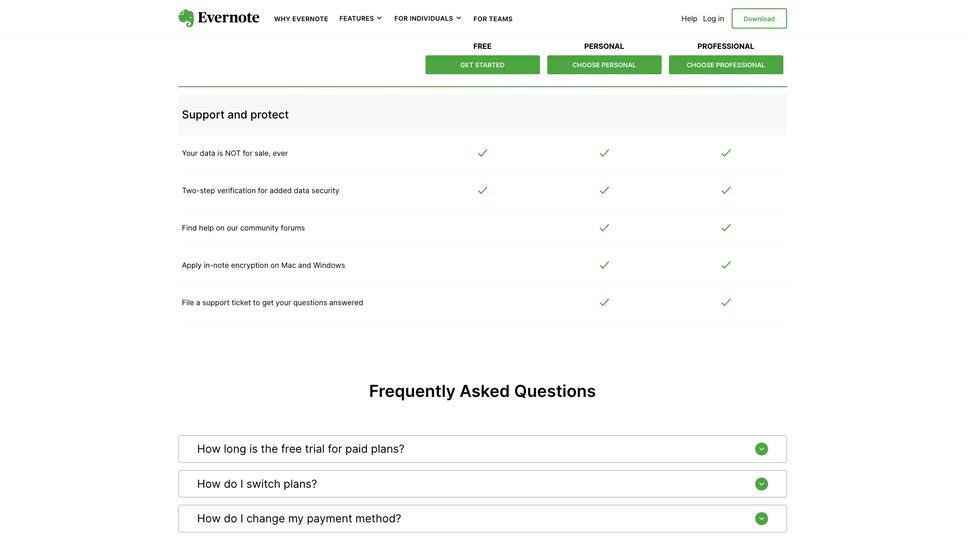 Task type: locate. For each thing, give the bounding box(es) containing it.
two-
[[182, 186, 200, 195]]

0 vertical spatial i
[[241, 477, 243, 491]]

i for switch
[[241, 477, 243, 491]]

for left added
[[258, 186, 268, 195]]

1 horizontal spatial choose
[[687, 61, 715, 69]]

is left not
[[218, 149, 223, 158]]

1 vertical spatial plans?
[[284, 477, 317, 491]]

i left "switch"
[[241, 477, 243, 491]]

for inside button
[[395, 14, 408, 22]]

how for how do i change my payment method?
[[197, 512, 221, 526]]

file
[[182, 298, 194, 307]]

data right added
[[294, 186, 310, 195]]

1 horizontal spatial for
[[474, 15, 487, 23]]

1 do from the top
[[224, 477, 237, 491]]

2 vertical spatial how
[[197, 512, 221, 526]]

2 how from the top
[[197, 477, 221, 491]]

do for change
[[224, 512, 237, 526]]

do left change
[[224, 512, 237, 526]]

1 choose from the left
[[573, 61, 600, 69]]

do
[[224, 477, 237, 491], [224, 512, 237, 526]]

free
[[474, 42, 492, 51]]

your data is not for sale, ever
[[182, 149, 288, 158]]

1 horizontal spatial is
[[249, 443, 258, 456]]

0 vertical spatial is
[[218, 149, 223, 158]]

log in
[[703, 14, 725, 23]]

1 how from the top
[[197, 443, 221, 456]]

mac
[[281, 261, 296, 270]]

data
[[200, 149, 215, 158], [294, 186, 310, 195]]

for
[[243, 149, 253, 158], [258, 186, 268, 195], [328, 443, 342, 456]]

1 horizontal spatial plans?
[[371, 443, 405, 456]]

and right mac
[[298, 261, 311, 270]]

personal
[[585, 42, 625, 51], [602, 61, 637, 69]]

download link
[[732, 8, 787, 29]]

i for change
[[241, 512, 243, 526]]

is left the
[[249, 443, 258, 456]]

change
[[247, 512, 285, 526]]

2 choose from the left
[[687, 61, 715, 69]]

0 vertical spatial professional
[[698, 42, 755, 51]]

1 i from the top
[[241, 477, 243, 491]]

plans? right "paid"
[[371, 443, 405, 456]]

1 vertical spatial is
[[249, 443, 258, 456]]

0 vertical spatial how
[[197, 443, 221, 456]]

note
[[213, 261, 229, 270]]

0 vertical spatial for
[[243, 149, 253, 158]]

1 vertical spatial data
[[294, 186, 310, 195]]

1 vertical spatial how
[[197, 477, 221, 491]]

plans?
[[371, 443, 405, 456], [284, 477, 317, 491]]

how do i switch plans?
[[197, 477, 317, 491]]

1 vertical spatial do
[[224, 512, 237, 526]]

choose professional link
[[669, 55, 784, 74]]

get
[[262, 298, 274, 307]]

my
[[288, 512, 304, 526]]

3 how from the top
[[197, 512, 221, 526]]

on
[[216, 223, 225, 233], [271, 261, 279, 270]]

for right not
[[243, 149, 253, 158]]

method?
[[356, 512, 401, 526]]

paid
[[346, 443, 368, 456]]

your
[[276, 298, 291, 307]]

apply in-note encryption on mac and windows
[[182, 261, 345, 270]]

0 horizontal spatial choose
[[573, 61, 600, 69]]

2 vertical spatial for
[[328, 443, 342, 456]]

get
[[461, 61, 474, 69]]

for
[[395, 14, 408, 22], [474, 15, 487, 23]]

0 vertical spatial and
[[228, 108, 248, 122]]

how do i change my payment method?
[[197, 512, 401, 526]]

step
[[200, 186, 215, 195]]

how
[[197, 443, 221, 456], [197, 477, 221, 491], [197, 512, 221, 526]]

0 vertical spatial on
[[216, 223, 225, 233]]

trial
[[305, 443, 325, 456]]

in
[[719, 14, 725, 23]]

why evernote
[[274, 15, 329, 23]]

ticket
[[232, 298, 251, 307]]

teams
[[489, 15, 513, 23]]

plans? down how long is the free trial for paid plans? on the left bottom of page
[[284, 477, 317, 491]]

for for for teams
[[474, 15, 487, 23]]

and
[[228, 108, 248, 122], [298, 261, 311, 270]]

encryption
[[231, 261, 269, 270]]

is for the
[[249, 443, 258, 456]]

0 horizontal spatial data
[[200, 149, 215, 158]]

do left "switch"
[[224, 477, 237, 491]]

choose
[[573, 61, 600, 69], [687, 61, 715, 69]]

0 vertical spatial do
[[224, 477, 237, 491]]

i left change
[[241, 512, 243, 526]]

switch
[[247, 477, 281, 491]]

1 vertical spatial for
[[258, 186, 268, 195]]

asked
[[460, 381, 510, 402]]

professional
[[698, 42, 755, 51], [716, 61, 766, 69]]

payment
[[307, 512, 353, 526]]

1 vertical spatial on
[[271, 261, 279, 270]]

verification
[[217, 186, 256, 195]]

for left teams
[[474, 15, 487, 23]]

questions
[[514, 381, 596, 402]]

0 horizontal spatial for
[[243, 149, 253, 158]]

our
[[227, 223, 238, 233]]

and left protect
[[228, 108, 248, 122]]

1 vertical spatial i
[[241, 512, 243, 526]]

2 horizontal spatial for
[[328, 443, 342, 456]]

0 horizontal spatial for
[[395, 14, 408, 22]]

long
[[224, 443, 246, 456]]

individuals
[[410, 14, 454, 22]]

the
[[261, 443, 278, 456]]

to
[[253, 298, 260, 307]]

1 horizontal spatial and
[[298, 261, 311, 270]]

how for how do i switch plans?
[[197, 477, 221, 491]]

find help on our community forums
[[182, 223, 305, 233]]

i
[[241, 477, 243, 491], [241, 512, 243, 526]]

2 i from the top
[[241, 512, 243, 526]]

0 horizontal spatial plans?
[[284, 477, 317, 491]]

2 do from the top
[[224, 512, 237, 526]]

on left our
[[216, 223, 225, 233]]

for left individuals on the top
[[395, 14, 408, 22]]

0 vertical spatial personal
[[585, 42, 625, 51]]

file a support ticket to get your questions answered
[[182, 298, 363, 307]]

on left mac
[[271, 261, 279, 270]]

is
[[218, 149, 223, 158], [249, 443, 258, 456]]

find
[[182, 223, 197, 233]]

0 horizontal spatial and
[[228, 108, 248, 122]]

0 horizontal spatial is
[[218, 149, 223, 158]]

security
[[312, 186, 340, 195]]

for right trial
[[328, 443, 342, 456]]

for teams link
[[474, 14, 513, 23]]

help
[[199, 223, 214, 233]]

data right your
[[200, 149, 215, 158]]

pdf
[[219, 24, 233, 33]]

support
[[182, 108, 225, 122]]



Task type: vqa. For each thing, say whether or not it's contained in the screenshot.
the leftmost action
no



Task type: describe. For each thing, give the bounding box(es) containing it.
choose personal link
[[547, 55, 662, 74]]

answered
[[329, 298, 363, 307]]

how for how long is the free trial for paid plans?
[[197, 443, 221, 456]]

apply
[[182, 261, 202, 270]]

a
[[196, 298, 200, 307]]

log in link
[[703, 14, 725, 23]]

0 vertical spatial plans?
[[371, 443, 405, 456]]

evernote logo image
[[178, 9, 260, 28]]

log
[[703, 14, 716, 23]]

how long is the free trial for paid plans?
[[197, 443, 405, 456]]

not
[[225, 149, 241, 158]]

controls
[[260, 24, 289, 33]]

choose for professional
[[687, 61, 715, 69]]

1 vertical spatial professional
[[716, 61, 766, 69]]

1 vertical spatial personal
[[602, 61, 637, 69]]

frequently
[[369, 381, 456, 402]]

is for not
[[218, 149, 223, 158]]

windows
[[313, 261, 345, 270]]

advanced pdf export controls
[[182, 24, 289, 33]]

for for for individuals
[[395, 14, 408, 22]]

export
[[236, 24, 258, 33]]

choose professional
[[687, 61, 766, 69]]

sale,
[[255, 149, 271, 158]]

help link
[[682, 14, 698, 23]]

0 vertical spatial data
[[200, 149, 215, 158]]

for individuals button
[[395, 14, 463, 23]]

get started link
[[426, 55, 540, 74]]

0 horizontal spatial on
[[216, 223, 225, 233]]

started
[[475, 61, 505, 69]]

questions
[[293, 298, 327, 307]]

your
[[182, 149, 198, 158]]

1 horizontal spatial on
[[271, 261, 279, 270]]

support and protect
[[182, 108, 289, 122]]

for teams
[[474, 15, 513, 23]]

community
[[240, 223, 279, 233]]

evernote
[[293, 15, 329, 23]]

advanced
[[182, 24, 217, 33]]

protect
[[250, 108, 289, 122]]

forums
[[281, 223, 305, 233]]

help
[[682, 14, 698, 23]]

two-step verification for added data security
[[182, 186, 340, 195]]

support
[[202, 298, 230, 307]]

choose personal
[[573, 61, 637, 69]]

in-
[[204, 261, 213, 270]]

features button
[[340, 14, 384, 23]]

free
[[281, 443, 302, 456]]

for individuals
[[395, 14, 454, 22]]

1 horizontal spatial data
[[294, 186, 310, 195]]

added
[[270, 186, 292, 195]]

1 horizontal spatial for
[[258, 186, 268, 195]]

1 vertical spatial and
[[298, 261, 311, 270]]

why evernote link
[[274, 14, 329, 23]]

features
[[340, 14, 374, 22]]

frequently asked questions
[[369, 381, 596, 402]]

do for switch
[[224, 477, 237, 491]]

get started
[[461, 61, 505, 69]]

download
[[744, 15, 775, 23]]

ever
[[273, 149, 288, 158]]

why
[[274, 15, 291, 23]]

choose for personal
[[573, 61, 600, 69]]



